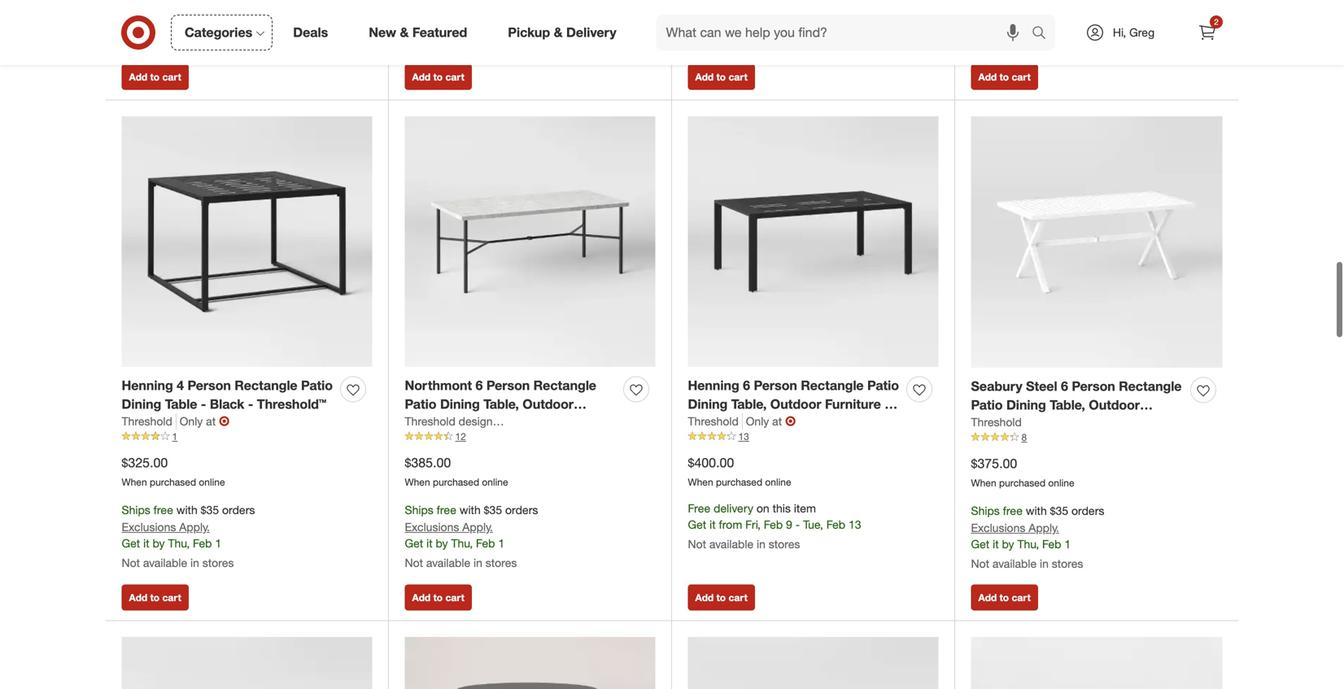 Task type: describe. For each thing, give the bounding box(es) containing it.
- inside 'free delivery on this item get it from fri, feb 9 - tue, feb 13 not available in stores'
[[796, 517, 800, 532]]

exclusions for $385.00
[[405, 520, 459, 534]]

patio for henning 6 person rectangle patio dining table, outdoor furniture - black - threshold™
[[867, 377, 899, 393]]

available inside 'free delivery on this item get it from fri, feb 9 - tue, feb 13 not available in stores'
[[709, 537, 754, 551]]

table
[[165, 396, 197, 412]]

free
[[688, 501, 711, 515]]

2 horizontal spatial threshold link
[[971, 414, 1022, 431]]

¬ for -
[[219, 413, 230, 429]]

- right "8"
[[1031, 415, 1036, 431]]

delivery
[[566, 24, 616, 40]]

purchased for $325.00
[[150, 476, 196, 488]]

new
[[369, 24, 396, 40]]

exclusions for $375.00
[[971, 521, 1026, 535]]

white
[[1040, 415, 1075, 431]]

furniture for threshold™
[[825, 396, 881, 412]]

seabury steel 6 person rectangle patio dining table, outdoor furniture - white - threshold™ link
[[971, 377, 1184, 431]]

pickup & delivery link
[[494, 15, 637, 50]]

online for $385.00
[[482, 476, 508, 488]]

1 designed from the left
[[459, 414, 506, 429]]

when for $385.00
[[405, 476, 430, 488]]

search button
[[1024, 15, 1064, 54]]

get it by thu, feb 1
[[688, 16, 788, 30]]

& for pickup
[[554, 24, 563, 40]]

online for $400.00
[[765, 476, 791, 488]]

tue, inside 'free delivery on this item get it from fri, feb 9 - tue, feb 13 not available in stores'
[[803, 517, 823, 532]]

this
[[773, 501, 791, 515]]

search
[[1024, 26, 1064, 42]]

henning 4 person rectangle patio dining table - black - threshold™
[[122, 377, 333, 412]]

$375.00 when purchased online
[[971, 455, 1074, 489]]

with for northmont 6 person rectangle patio dining table, outdoor furniture - threshold™ designed with studio mcgee
[[460, 503, 481, 517]]

table, for henning
[[731, 396, 767, 412]]

with for henning 4 person rectangle patio dining table - black - threshold™
[[176, 503, 198, 517]]

13 link
[[688, 430, 939, 444]]

¬ for outdoor
[[785, 413, 796, 429]]

13 inside get it from fri, feb 9 - tue, feb 13 not available in stores
[[565, 15, 578, 29]]

thu, for henning 4 person rectangle patio dining table - black - threshold™
[[168, 536, 190, 550]]

$35 for $375.00
[[1050, 504, 1068, 518]]

online for $325.00
[[199, 476, 225, 488]]

1 horizontal spatial not available in stores
[[688, 36, 800, 50]]

person inside seabury steel 6 person rectangle patio dining table, outdoor furniture - white - threshold™
[[1072, 378, 1115, 394]]

table, for northmont
[[484, 396, 519, 412]]

2 link
[[1190, 15, 1225, 50]]

$325.00 when purchased online
[[122, 455, 225, 488]]

$325.00
[[122, 455, 168, 471]]

- right white
[[1079, 415, 1084, 431]]

- right the table
[[201, 396, 206, 412]]

new & featured link
[[355, 15, 488, 50]]

tue, inside get it from fri, feb 9 - tue, feb 13 not available in stores
[[520, 15, 540, 29]]

from inside get it from fri, feb 9 - tue, feb 13 not available in stores
[[436, 15, 459, 29]]

seabury steel 6 person rectangle patio dining table, outdoor furniture - white - threshold™
[[971, 378, 1182, 431]]

available inside get it from fri, feb 9 - tue, feb 13 not available in stores
[[426, 34, 470, 49]]

threshold inside threshold designed w/studio mcgee link
[[405, 414, 455, 429]]

2 horizontal spatial not available in stores
[[971, 18, 1083, 32]]

threshold down the table
[[122, 414, 172, 429]]

12 link
[[405, 430, 655, 444]]

when for $400.00
[[688, 476, 713, 488]]

get it from fri, feb 9 - tue, feb 13 not available in stores
[[405, 15, 578, 49]]

when for $325.00
[[122, 476, 147, 488]]

8 link
[[971, 431, 1223, 445]]

ships free with $35 orders exclusions apply. get it by thu, feb 1 not available in stores for $325.00
[[122, 503, 255, 570]]

new & featured
[[369, 24, 467, 40]]

categories
[[185, 24, 252, 40]]

$35 for $325.00
[[201, 503, 219, 517]]

4
[[177, 377, 184, 393]]

1 link
[[122, 430, 372, 444]]

ships free with $35 orders exclusions apply. get it by thu, feb 1 not available in stores for $375.00
[[971, 504, 1104, 571]]

threshold™ inside the henning 6 person rectangle patio dining table, outdoor furniture - black - threshold™
[[735, 415, 805, 431]]

threshold designed w/studio mcgee
[[405, 414, 595, 429]]

item
[[794, 501, 816, 515]]

when for $375.00
[[971, 477, 996, 489]]

dining for henning 4 person rectangle patio dining table - black - threshold™
[[122, 396, 161, 412]]

stores inside get it from fri, feb 9 - tue, feb 13 not available in stores
[[486, 34, 517, 49]]

$385.00
[[405, 455, 451, 471]]

by for henning 4 person rectangle patio dining table - black - threshold™
[[153, 536, 165, 550]]

deals link
[[279, 15, 348, 50]]

northmont 6 person rectangle patio dining table, outdoor furniture - threshold™ designed with studio mcgee
[[405, 377, 603, 449]]

- up $400.00
[[726, 415, 731, 431]]

by for northmont 6 person rectangle patio dining table, outdoor furniture - threshold™ designed with studio mcgee
[[436, 536, 448, 550]]

What can we help you find? suggestions appear below search field
[[656, 15, 1036, 50]]

henning for table
[[122, 377, 173, 393]]

outdoor for -
[[770, 396, 821, 412]]

$400.00 when purchased online
[[688, 455, 791, 488]]

- inside get it from fri, feb 9 - tue, feb 13 not available in stores
[[512, 15, 517, 29]]

rectangle for northmont 6 person rectangle patio dining table, outdoor furniture - threshold™ designed with studio mcgee
[[534, 377, 596, 393]]

patio for henning 4 person rectangle patio dining table - black - threshold™
[[301, 377, 333, 393]]

henning 4 person rectangle patio dining table - black - threshold™ link
[[122, 376, 334, 413]]

0 vertical spatial not available in stores
[[122, 3, 234, 17]]

apply. for $385.00
[[462, 520, 493, 534]]

1 for seabury steel 6 person rectangle patio dining table, outdoor furniture - white - threshold™
[[1065, 537, 1071, 551]]

free for $385.00
[[437, 503, 456, 517]]

hi, greg
[[1113, 25, 1155, 39]]

1 for henning 4 person rectangle patio dining table - black - threshold™
[[215, 536, 221, 550]]

on
[[757, 501, 769, 515]]

- up 13 link
[[885, 396, 890, 412]]

online for $375.00
[[1048, 477, 1074, 489]]

pickup & delivery
[[508, 24, 616, 40]]

threshold up $400.00
[[688, 414, 739, 429]]

9 inside 'free delivery on this item get it from fri, feb 9 - tue, feb 13 not available in stores'
[[786, 517, 792, 532]]

threshold only at ¬ for table
[[122, 413, 230, 429]]

1 inside "link"
[[172, 431, 178, 443]]

pickup
[[508, 24, 550, 40]]

get inside get it from fri, feb 9 - tue, feb 13 not available in stores
[[405, 15, 423, 29]]

deals
[[293, 24, 328, 40]]

by for seabury steel 6 person rectangle patio dining table, outdoor furniture - white - threshold™
[[1002, 537, 1014, 551]]

exclusions apply. button for $385.00
[[405, 519, 493, 535]]

northmont
[[405, 377, 472, 393]]

black inside the henning 6 person rectangle patio dining table, outdoor furniture - black - threshold™
[[688, 415, 723, 431]]

rectangle inside seabury steel 6 person rectangle patio dining table, outdoor furniture - white - threshold™
[[1119, 378, 1182, 394]]

threshold™ inside henning 4 person rectangle patio dining table - black - threshold™
[[257, 396, 326, 412]]

apply. for $375.00
[[1029, 521, 1059, 535]]

studio
[[435, 433, 475, 449]]

exclusions for $325.00
[[122, 520, 176, 534]]

thu, for seabury steel 6 person rectangle patio dining table, outdoor furniture - white - threshold™
[[1017, 537, 1039, 551]]



Task type: vqa. For each thing, say whether or not it's contained in the screenshot.
leftmost Only
yes



Task type: locate. For each thing, give the bounding box(es) containing it.
only for table
[[180, 414, 203, 429]]

at
[[206, 414, 216, 429], [772, 414, 782, 429]]

ships free with $35 orders exclusions apply. get it by thu, feb 1 not available in stores down $325.00 when purchased online
[[122, 503, 255, 570]]

purchased down the $325.00
[[150, 476, 196, 488]]

when down $385.00
[[405, 476, 430, 488]]

threshold™ inside northmont 6 person rectangle patio dining table, outdoor furniture - threshold™ designed with studio mcgee
[[473, 415, 543, 431]]

rectangle up 1 "link"
[[235, 377, 297, 393]]

online down 1 "link"
[[199, 476, 225, 488]]

outdoor inside northmont 6 person rectangle patio dining table, outdoor furniture - threshold™ designed with studio mcgee
[[523, 396, 574, 412]]

1 at from the left
[[206, 414, 216, 429]]

0 horizontal spatial at
[[206, 414, 216, 429]]

person right 4
[[188, 377, 231, 393]]

furniture inside the henning 6 person rectangle patio dining table, outdoor furniture - black - threshold™
[[825, 396, 881, 412]]

ships free with $35 orders exclusions apply. get it by thu, feb 1 not available in stores for $385.00
[[405, 503, 538, 570]]

1 horizontal spatial ships
[[405, 503, 434, 517]]

seabury steel 6 person rectangle patio dining table, outdoor furniture - white - threshold™ image
[[971, 116, 1223, 368], [971, 116, 1223, 368]]

2 ¬ from the left
[[785, 413, 796, 429]]

1 only from the left
[[180, 414, 203, 429]]

rectangle inside henning 4 person rectangle patio dining table - black - threshold™
[[235, 377, 297, 393]]

with down $385.00 when purchased online
[[460, 503, 481, 517]]

$35 down $385.00 when purchased online
[[484, 503, 502, 517]]

free down $375.00 when purchased online at right
[[1003, 504, 1023, 518]]

2 henning from the left
[[688, 377, 739, 393]]

& right "new"
[[400, 24, 409, 40]]

9 right featured
[[503, 15, 509, 29]]

table, up threshold designed w/studio mcgee at left
[[484, 396, 519, 412]]

orders down 12 link
[[505, 503, 538, 517]]

0 horizontal spatial outdoor
[[523, 396, 574, 412]]

stores
[[202, 3, 234, 17], [1052, 18, 1083, 32], [486, 34, 517, 49], [769, 36, 800, 50], [769, 537, 800, 551], [202, 556, 234, 570], [486, 556, 517, 570], [1052, 556, 1083, 571]]

purchased inside $325.00 when purchased online
[[150, 476, 196, 488]]

6 inside the henning 6 person rectangle patio dining table, outdoor furniture - black - threshold™
[[743, 377, 750, 393]]

purchased for $375.00
[[999, 477, 1046, 489]]

1 horizontal spatial apply.
[[462, 520, 493, 534]]

0 vertical spatial 13
[[565, 15, 578, 29]]

henning 6 person rectangle patio dining table, outdoor furniture - black - threshold™
[[688, 377, 899, 431]]

apply.
[[179, 520, 210, 534], [462, 520, 493, 534], [1029, 521, 1059, 535]]

table, up white
[[1050, 397, 1085, 413]]

threshold
[[122, 414, 172, 429], [405, 414, 455, 429], [688, 414, 739, 429], [971, 415, 1022, 429]]

9 down this
[[786, 517, 792, 532]]

orders down 8 link
[[1072, 504, 1104, 518]]

2 horizontal spatial exclusions apply. button
[[971, 520, 1059, 536]]

person inside northmont 6 person rectangle patio dining table, outdoor furniture - threshold™ designed with studio mcgee
[[486, 377, 530, 393]]

0 horizontal spatial ships free with $35 orders exclusions apply. get it by thu, feb 1 not available in stores
[[122, 503, 255, 570]]

purchased inside $400.00 when purchased online
[[716, 476, 762, 488]]

dining
[[122, 396, 161, 412], [440, 396, 480, 412], [688, 396, 728, 412], [1006, 397, 1046, 413]]

0 horizontal spatial black
[[210, 396, 244, 412]]

available
[[143, 3, 187, 17], [993, 18, 1037, 32], [426, 34, 470, 49], [709, 36, 754, 50], [709, 537, 754, 551], [143, 556, 187, 570], [426, 556, 470, 570], [993, 556, 1037, 571]]

rectangle for henning 6 person rectangle patio dining table, outdoor furniture - black - threshold™
[[801, 377, 864, 393]]

1 vertical spatial fri,
[[745, 517, 761, 532]]

purchased for $385.00
[[433, 476, 479, 488]]

threshold up "8"
[[971, 415, 1022, 429]]

outdoor up 8 link
[[1089, 397, 1140, 413]]

outdoor
[[523, 396, 574, 412], [770, 396, 821, 412], [1089, 397, 1140, 413]]

get inside 'free delivery on this item get it from fri, feb 9 - tue, feb 13 not available in stores'
[[688, 517, 706, 532]]

online down 12 link
[[482, 476, 508, 488]]

from right "new"
[[436, 15, 459, 29]]

furniture inside seabury steel 6 person rectangle patio dining table, outdoor furniture - white - threshold™
[[971, 415, 1027, 431]]

person for $325.00
[[188, 377, 231, 393]]

0 horizontal spatial 6
[[476, 377, 483, 393]]

at up 13 link
[[772, 414, 782, 429]]

mcgee right w/studio
[[557, 414, 595, 429]]

orders for $375.00
[[1072, 504, 1104, 518]]

northmont 6 person rectangle patio dining table, outdoor furniture - threshold™ designed with studio mcgee image
[[405, 116, 655, 367], [405, 116, 655, 367]]

mcgee down threshold designed w/studio mcgee link
[[478, 433, 522, 449]]

feb
[[481, 15, 500, 29], [543, 15, 562, 29], [759, 16, 778, 30], [764, 517, 783, 532], [826, 517, 845, 532], [193, 536, 212, 550], [476, 536, 495, 550], [1042, 537, 1061, 551]]

furniture for with
[[405, 415, 461, 431]]

stores inside 'free delivery on this item get it from fri, feb 9 - tue, feb 13 not available in stores'
[[769, 537, 800, 551]]

$375.00
[[971, 455, 1017, 471]]

outdoor inside the henning 6 person rectangle patio dining table, outdoor furniture - black - threshold™
[[770, 396, 821, 412]]

orders for $325.00
[[222, 503, 255, 517]]

2 horizontal spatial table,
[[1050, 397, 1085, 413]]

add to cart
[[129, 71, 181, 83], [412, 71, 464, 83], [695, 71, 748, 83], [978, 71, 1031, 83], [129, 591, 181, 604], [412, 591, 464, 604], [695, 591, 748, 604], [978, 591, 1031, 604]]

1 horizontal spatial $35
[[484, 503, 502, 517]]

online inside $400.00 when purchased online
[[765, 476, 791, 488]]

ships for $375.00
[[971, 504, 1000, 518]]

dining inside the henning 6 person rectangle patio dining table, outdoor furniture - black - threshold™
[[688, 396, 728, 412]]

0 horizontal spatial ships
[[122, 503, 150, 517]]

rectangle up 13 link
[[801, 377, 864, 393]]

1 vertical spatial mcgee
[[478, 433, 522, 449]]

dining up $400.00
[[688, 396, 728, 412]]

$35 down $375.00 when purchased online at right
[[1050, 504, 1068, 518]]

2 designed from the left
[[546, 415, 603, 431]]

2 horizontal spatial 6
[[1061, 378, 1068, 394]]

free delivery on this item get it from fri, feb 9 - tue, feb 13 not available in stores
[[688, 501, 861, 551]]

0 horizontal spatial table,
[[484, 396, 519, 412]]

- up "studio"
[[464, 415, 470, 431]]

threshold designed w/studio mcgee link
[[405, 413, 595, 430]]

rectangle for henning 4 person rectangle patio dining table - black - threshold™
[[235, 377, 297, 393]]

online up this
[[765, 476, 791, 488]]

0 horizontal spatial threshold only at ¬
[[122, 413, 230, 429]]

online down 8 link
[[1048, 477, 1074, 489]]

table, inside seabury steel 6 person rectangle patio dining table, outdoor furniture - white - threshold™
[[1050, 397, 1085, 413]]

0 horizontal spatial henning
[[122, 377, 173, 393]]

apply. down $325.00 when purchased online
[[179, 520, 210, 534]]

table, inside the henning 6 person rectangle patio dining table, outdoor furniture - black - threshold™
[[731, 396, 767, 412]]

designed inside northmont 6 person rectangle patio dining table, outdoor furniture - threshold™ designed with studio mcgee
[[546, 415, 603, 431]]

add
[[129, 71, 147, 83], [412, 71, 431, 83], [695, 71, 714, 83], [978, 71, 997, 83], [129, 591, 147, 604], [412, 591, 431, 604], [695, 591, 714, 604], [978, 591, 997, 604]]

1 henning from the left
[[122, 377, 173, 393]]

1 horizontal spatial fri,
[[745, 517, 761, 532]]

-
[[512, 15, 517, 29], [201, 396, 206, 412], [248, 396, 253, 412], [885, 396, 890, 412], [464, 415, 470, 431], [726, 415, 731, 431], [1031, 415, 1036, 431], [1079, 415, 1084, 431], [796, 517, 800, 532]]

henning for table,
[[688, 377, 739, 393]]

person for $400.00
[[754, 377, 797, 393]]

ships for $385.00
[[405, 503, 434, 517]]

1 horizontal spatial table,
[[731, 396, 767, 412]]

furniture up 13 link
[[825, 396, 881, 412]]

not
[[122, 3, 140, 17], [971, 18, 989, 32], [405, 34, 423, 49], [688, 36, 706, 50], [688, 537, 706, 551], [122, 556, 140, 570], [405, 556, 423, 570], [971, 556, 989, 571]]

1 horizontal spatial designed
[[546, 415, 603, 431]]

threshold™ inside seabury steel 6 person rectangle patio dining table, outdoor furniture - white - threshold™
[[1088, 415, 1157, 431]]

orders down 1 "link"
[[222, 503, 255, 517]]

when inside $325.00 when purchased online
[[122, 476, 147, 488]]

free
[[154, 503, 173, 517], [437, 503, 456, 517], [1003, 504, 1023, 518]]

with for seabury steel 6 person rectangle patio dining table, outdoor furniture - white - threshold™
[[1026, 504, 1047, 518]]

britanna 4 person round patio dining table brown - threshold™ image
[[971, 637, 1223, 689], [971, 637, 1223, 689]]

2 threshold only at ¬ from the left
[[688, 413, 796, 429]]

1 vertical spatial 9
[[786, 517, 792, 532]]

from inside 'free delivery on this item get it from fri, feb 9 - tue, feb 13 not available in stores'
[[719, 517, 742, 532]]

dining inside henning 4 person rectangle patio dining table - black - threshold™
[[122, 396, 161, 412]]

furniture up "studio"
[[405, 415, 461, 431]]

person inside henning 4 person rectangle patio dining table - black - threshold™
[[188, 377, 231, 393]]

1 horizontal spatial from
[[719, 517, 742, 532]]

only down the table
[[180, 414, 203, 429]]

black
[[210, 396, 244, 412], [688, 415, 723, 431]]

& right pickup
[[554, 24, 563, 40]]

6 for henning
[[743, 377, 750, 393]]

fri, left pickup
[[462, 15, 478, 29]]

exclusions down $385.00 when purchased online
[[405, 520, 459, 534]]

$400.00
[[688, 455, 734, 471]]

0 horizontal spatial exclusions apply. button
[[122, 519, 210, 535]]

1 for northmont 6 person rectangle patio dining table, outdoor furniture - threshold™ designed with studio mcgee
[[498, 536, 505, 550]]

table, up $400.00 when purchased online
[[731, 396, 767, 412]]

greg
[[1129, 25, 1155, 39]]

not inside 'free delivery on this item get it from fri, feb 9 - tue, feb 13 not available in stores'
[[688, 537, 706, 551]]

0 horizontal spatial orders
[[222, 503, 255, 517]]

- inside northmont 6 person rectangle patio dining table, outdoor furniture - threshold™ designed with studio mcgee
[[464, 415, 470, 431]]

fri, inside 'free delivery on this item get it from fri, feb 9 - tue, feb 13 not available in stores'
[[745, 517, 761, 532]]

henning up $400.00
[[688, 377, 739, 393]]

$35 for $385.00
[[484, 503, 502, 517]]

1 horizontal spatial &
[[554, 24, 563, 40]]

rectangle
[[235, 377, 297, 393], [534, 377, 596, 393], [801, 377, 864, 393], [1119, 378, 1182, 394]]

cart
[[162, 71, 181, 83], [445, 71, 464, 83], [729, 71, 748, 83], [1012, 71, 1031, 83], [162, 591, 181, 604], [445, 591, 464, 604], [729, 591, 748, 604], [1012, 591, 1031, 604]]

ships free with $35 orders exclusions apply. get it by thu, feb 1 not available in stores
[[122, 503, 255, 570], [405, 503, 538, 570], [971, 504, 1104, 571]]

¬ up 13 link
[[785, 413, 796, 429]]

6 inside seabury steel 6 person rectangle patio dining table, outdoor furniture - white - threshold™
[[1061, 378, 1068, 394]]

threshold only at ¬ for table,
[[688, 413, 796, 429]]

ships
[[122, 503, 150, 517], [405, 503, 434, 517], [971, 504, 1000, 518]]

thu, for northmont 6 person rectangle patio dining table, outdoor furniture - threshold™ designed with studio mcgee
[[451, 536, 473, 550]]

furniture inside northmont 6 person rectangle patio dining table, outdoor furniture - threshold™ designed with studio mcgee
[[405, 415, 461, 431]]

2 only from the left
[[746, 414, 769, 429]]

0 horizontal spatial only
[[180, 414, 203, 429]]

black inside henning 4 person rectangle patio dining table - black - threshold™
[[210, 396, 244, 412]]

ships free with $35 orders exclusions apply. get it by thu, feb 1 not available in stores down $375.00 when purchased online at right
[[971, 504, 1104, 571]]

from down the delivery
[[719, 517, 742, 532]]

only
[[180, 414, 203, 429], [746, 414, 769, 429]]

purchased inside $375.00 when purchased online
[[999, 477, 1046, 489]]

1 horizontal spatial only
[[746, 414, 769, 429]]

from
[[436, 15, 459, 29], [719, 517, 742, 532]]

1 horizontal spatial threshold link
[[688, 413, 743, 430]]

0 horizontal spatial threshold link
[[122, 413, 176, 430]]

purchased down $375.00
[[999, 477, 1046, 489]]

in inside get it from fri, feb 9 - tue, feb 13 not available in stores
[[474, 34, 482, 49]]

delivery
[[714, 501, 753, 515]]

when inside $375.00 when purchased online
[[971, 477, 996, 489]]

exclusions apply. button
[[122, 519, 210, 535], [405, 519, 493, 535], [971, 520, 1059, 536]]

with inside northmont 6 person rectangle patio dining table, outdoor furniture - threshold™ designed with studio mcgee
[[405, 433, 431, 449]]

1 horizontal spatial exclusions apply. button
[[405, 519, 493, 535]]

tue, down item
[[803, 517, 823, 532]]

2 & from the left
[[554, 24, 563, 40]]

0 horizontal spatial fri,
[[462, 15, 478, 29]]

6 inside northmont 6 person rectangle patio dining table, outdoor furniture - threshold™ designed with studio mcgee
[[476, 377, 483, 393]]

0 vertical spatial fri,
[[462, 15, 478, 29]]

with down $375.00 when purchased online at right
[[1026, 504, 1047, 518]]

1 vertical spatial black
[[688, 415, 723, 431]]

not available in stores
[[122, 3, 234, 17], [971, 18, 1083, 32], [688, 36, 800, 50]]

1 horizontal spatial 9
[[786, 517, 792, 532]]

only up $400.00 when purchased online
[[746, 414, 769, 429]]

online inside $375.00 when purchased online
[[1048, 477, 1074, 489]]

person for $385.00
[[486, 377, 530, 393]]

patio inside henning 4 person rectangle patio dining table - black - threshold™
[[301, 377, 333, 393]]

0 vertical spatial 9
[[503, 15, 509, 29]]

purchased inside $385.00 when purchased online
[[433, 476, 479, 488]]

patio inside the henning 6 person rectangle patio dining table, outdoor furniture - black - threshold™
[[867, 377, 899, 393]]

threshold only at ¬ up $400.00 when purchased online
[[688, 413, 796, 429]]

1 horizontal spatial threshold only at ¬
[[688, 413, 796, 429]]

black up $400.00
[[688, 415, 723, 431]]

henning 4 person rectangle patio dining table - black - threshold™ image
[[122, 116, 372, 367], [122, 116, 372, 367]]

hi,
[[1113, 25, 1126, 39]]

1 horizontal spatial ships free with $35 orders exclusions apply. get it by thu, feb 1 not available in stores
[[405, 503, 538, 570]]

person up 13 link
[[754, 377, 797, 393]]

1 horizontal spatial black
[[688, 415, 723, 431]]

black up 1 "link"
[[210, 396, 244, 412]]

0 vertical spatial mcgee
[[557, 414, 595, 429]]

table,
[[484, 396, 519, 412], [731, 396, 767, 412], [1050, 397, 1085, 413]]

apply. down $385.00 when purchased online
[[462, 520, 493, 534]]

- right featured
[[512, 15, 517, 29]]

1 horizontal spatial outdoor
[[770, 396, 821, 412]]

dining down steel
[[1006, 397, 1046, 413]]

threshold only at ¬ down the table
[[122, 413, 230, 429]]

1 vertical spatial tue,
[[803, 517, 823, 532]]

$35 down $325.00 when purchased online
[[201, 503, 219, 517]]

steel
[[1026, 378, 1057, 394]]

exclusions apply. button down $385.00 when purchased online
[[405, 519, 493, 535]]

online
[[199, 476, 225, 488], [482, 476, 508, 488], [765, 476, 791, 488], [1048, 477, 1074, 489]]

¬
[[219, 413, 230, 429], [785, 413, 796, 429]]

exclusions
[[122, 520, 176, 534], [405, 520, 459, 534], [971, 521, 1026, 535]]

1 vertical spatial 13
[[738, 431, 749, 443]]

henning 6 person rectangle patio dining table, outdoor furniture - black - threshold™ link
[[688, 376, 900, 431]]

dining inside seabury steel 6 person rectangle patio dining table, outdoor furniture - white - threshold™
[[1006, 397, 1046, 413]]

2 vertical spatial 13
[[849, 517, 861, 532]]

outdoor up 13 link
[[770, 396, 821, 412]]

1 vertical spatial not available in stores
[[971, 18, 1083, 32]]

threshold link down the table
[[122, 413, 176, 430]]

when inside $400.00 when purchased online
[[688, 476, 713, 488]]

person inside the henning 6 person rectangle patio dining table, outdoor furniture - black - threshold™
[[754, 377, 797, 393]]

1 threshold only at ¬ from the left
[[122, 413, 230, 429]]

at for -
[[206, 414, 216, 429]]

0 horizontal spatial not available in stores
[[122, 3, 234, 17]]

when
[[122, 476, 147, 488], [405, 476, 430, 488], [688, 476, 713, 488], [971, 477, 996, 489]]

ships free with $35 orders exclusions apply. get it by thu, feb 1 not available in stores down $385.00 when purchased online
[[405, 503, 538, 570]]

0 horizontal spatial from
[[436, 15, 459, 29]]

it inside get it from fri, feb 9 - tue, feb 13 not available in stores
[[426, 15, 433, 29]]

free down $385.00 when purchased online
[[437, 503, 456, 517]]

with up $385.00
[[405, 433, 431, 449]]

2 horizontal spatial ships free with $35 orders exclusions apply. get it by thu, feb 1 not available in stores
[[971, 504, 1104, 571]]

rectangle up 8 link
[[1119, 378, 1182, 394]]

6 person metal mesh rectangle patio dining table, outdoor furniture - room essentials™ image
[[122, 637, 372, 689], [122, 637, 372, 689]]

1 horizontal spatial tue,
[[803, 517, 823, 532]]

threshold link for table
[[122, 413, 176, 430]]

purchased down $385.00
[[433, 476, 479, 488]]

0 horizontal spatial ¬
[[219, 413, 230, 429]]

1 horizontal spatial orders
[[505, 503, 538, 517]]

in inside 'free delivery on this item get it from fri, feb 9 - tue, feb 13 not available in stores'
[[757, 537, 766, 551]]

furniture
[[825, 396, 881, 412], [405, 415, 461, 431], [971, 415, 1027, 431]]

0 horizontal spatial mcgee
[[478, 433, 522, 449]]

not inside get it from fri, feb 9 - tue, feb 13 not available in stores
[[405, 34, 423, 49]]

1 horizontal spatial ¬
[[785, 413, 796, 429]]

tue, left delivery
[[520, 15, 540, 29]]

0 horizontal spatial free
[[154, 503, 173, 517]]

rectangle inside the henning 6 person rectangle patio dining table, outdoor furniture - black - threshold™
[[801, 377, 864, 393]]

when down $400.00
[[688, 476, 713, 488]]

w/studio
[[509, 414, 554, 429]]

9
[[503, 15, 509, 29], [786, 517, 792, 532]]

northmont 6 person rectangle patio dining table, outdoor furniture - threshold™ designed with studio mcgee link
[[405, 376, 617, 449]]

1 horizontal spatial 13
[[738, 431, 749, 443]]

0 horizontal spatial $35
[[201, 503, 219, 517]]

threshold only at ¬
[[122, 413, 230, 429], [688, 413, 796, 429]]

13
[[565, 15, 578, 29], [738, 431, 749, 443], [849, 517, 861, 532]]

0 vertical spatial black
[[210, 396, 244, 412]]

0 horizontal spatial &
[[400, 24, 409, 40]]

online inside $325.00 when purchased online
[[199, 476, 225, 488]]

person up 8 link
[[1072, 378, 1115, 394]]

6
[[476, 377, 483, 393], [743, 377, 750, 393], [1061, 378, 1068, 394]]

2 horizontal spatial 13
[[849, 517, 861, 532]]

patio inside seabury steel 6 person rectangle patio dining table, outdoor furniture - white - threshold™
[[971, 397, 1003, 413]]

threshold link up "8"
[[971, 414, 1022, 431]]

henning left 4
[[122, 377, 173, 393]]

exclusions apply. button down $375.00 when purchased online at right
[[971, 520, 1059, 536]]

outdoor for designed
[[523, 396, 574, 412]]

henning inside henning 4 person rectangle patio dining table - black - threshold™
[[122, 377, 173, 393]]

9 inside get it from fri, feb 9 - tue, feb 13 not available in stores
[[503, 15, 509, 29]]

1 & from the left
[[400, 24, 409, 40]]

get
[[405, 15, 423, 29], [688, 16, 706, 30], [688, 517, 706, 532], [122, 536, 140, 550], [405, 536, 423, 550], [971, 537, 990, 551]]

2 horizontal spatial outdoor
[[1089, 397, 1140, 413]]

1 vertical spatial from
[[719, 517, 742, 532]]

outdoor up w/studio
[[523, 396, 574, 412]]

henning 6 person rectangle patio dining table, outdoor furniture - black - threshold™ image
[[688, 116, 939, 367], [688, 116, 939, 367]]

1 ¬ from the left
[[219, 413, 230, 429]]

2 horizontal spatial apply.
[[1029, 521, 1059, 535]]

apply. down $375.00 when purchased online at right
[[1029, 521, 1059, 535]]

when inside $385.00 when purchased online
[[405, 476, 430, 488]]

only for table,
[[746, 414, 769, 429]]

rectangle up w/studio
[[534, 377, 596, 393]]

- down item
[[796, 517, 800, 532]]

1 horizontal spatial furniture
[[825, 396, 881, 412]]

2 vertical spatial not available in stores
[[688, 36, 800, 50]]

featured
[[412, 24, 467, 40]]

henning
[[122, 377, 173, 393], [688, 377, 739, 393]]

¬ down henning 4 person rectangle patio dining table - black - threshold™
[[219, 413, 230, 429]]

patio
[[301, 377, 333, 393], [867, 377, 899, 393], [405, 396, 437, 412], [971, 397, 1003, 413]]

0 horizontal spatial 9
[[503, 15, 509, 29]]

with
[[405, 433, 431, 449], [176, 503, 198, 517], [460, 503, 481, 517], [1026, 504, 1047, 518]]

seabury
[[971, 378, 1023, 394]]

add to cart button
[[122, 64, 189, 90], [405, 64, 472, 90], [688, 64, 755, 90], [971, 64, 1038, 90], [122, 584, 189, 611], [405, 584, 472, 611], [688, 584, 755, 611], [971, 584, 1038, 611]]

0 vertical spatial tue,
[[520, 15, 540, 29]]

ships for $325.00
[[122, 503, 150, 517]]

it
[[426, 15, 433, 29], [710, 16, 716, 30], [710, 517, 716, 532], [143, 536, 149, 550], [426, 536, 433, 550], [993, 537, 999, 551]]

patio for northmont 6 person rectangle patio dining table, outdoor furniture - threshold™ designed with studio mcgee
[[405, 396, 437, 412]]

1 horizontal spatial 6
[[743, 377, 750, 393]]

by
[[719, 16, 731, 30], [153, 536, 165, 550], [436, 536, 448, 550], [1002, 537, 1014, 551]]

ships down the $325.00
[[122, 503, 150, 517]]

12
[[455, 431, 466, 443]]

exclusions apply. button down $325.00 when purchased online
[[122, 519, 210, 535]]

exclusions apply. button for $325.00
[[122, 519, 210, 535]]

& for new
[[400, 24, 409, 40]]

dining for northmont 6 person rectangle patio dining table, outdoor furniture - threshold™ designed with studio mcgee
[[440, 396, 480, 412]]

8
[[1022, 431, 1027, 444]]

furniture down seabury
[[971, 415, 1027, 431]]

0 horizontal spatial tue,
[[520, 15, 540, 29]]

categories link
[[171, 15, 273, 50]]

threshold link
[[122, 413, 176, 430], [688, 413, 743, 430], [971, 414, 1022, 431]]

fri, inside get it from fri, feb 9 - tue, feb 13 not available in stores
[[462, 15, 478, 29]]

2 horizontal spatial $35
[[1050, 504, 1068, 518]]

1 horizontal spatial exclusions
[[405, 520, 459, 534]]

fri,
[[462, 15, 478, 29], [745, 517, 761, 532]]

threshold link up $400.00
[[688, 413, 743, 430]]

6 for northmont
[[476, 377, 483, 393]]

it inside 'free delivery on this item get it from fri, feb 9 - tue, feb 13 not available in stores'
[[710, 517, 716, 532]]

exclusions apply. button for $375.00
[[971, 520, 1059, 536]]

0 horizontal spatial furniture
[[405, 415, 461, 431]]

13 inside 'free delivery on this item get it from fri, feb 9 - tue, feb 13 not available in stores'
[[849, 517, 861, 532]]

dining for henning 6 person rectangle patio dining table, outdoor furniture - black - threshold™
[[688, 396, 728, 412]]

threshold up "studio"
[[405, 414, 455, 429]]

orders for $385.00
[[505, 503, 538, 517]]

dining left the table
[[122, 396, 161, 412]]

online inside $385.00 when purchased online
[[482, 476, 508, 488]]

0 horizontal spatial apply.
[[179, 520, 210, 534]]

thu,
[[734, 16, 756, 30], [168, 536, 190, 550], [451, 536, 473, 550], [1017, 537, 1039, 551]]

2
[[1214, 17, 1219, 27]]

at down henning 4 person rectangle patio dining table - black - threshold™
[[206, 414, 216, 429]]

apply. for $325.00
[[179, 520, 210, 534]]

0 horizontal spatial designed
[[459, 414, 506, 429]]

2 horizontal spatial exclusions
[[971, 521, 1026, 535]]

purchased
[[150, 476, 196, 488], [433, 476, 479, 488], [716, 476, 762, 488], [999, 477, 1046, 489]]

rectangle inside northmont 6 person rectangle patio dining table, outdoor furniture - threshold™ designed with studio mcgee
[[534, 377, 596, 393]]

henning inside the henning 6 person rectangle patio dining table, outdoor furniture - black - threshold™
[[688, 377, 739, 393]]

at for outdoor
[[772, 414, 782, 429]]

table, inside northmont 6 person rectangle patio dining table, outdoor furniture - threshold™ designed with studio mcgee
[[484, 396, 519, 412]]

dining inside northmont 6 person rectangle patio dining table, outdoor furniture - threshold™ designed with studio mcgee
[[440, 396, 480, 412]]

2 horizontal spatial orders
[[1072, 504, 1104, 518]]

fri, down the on
[[745, 517, 761, 532]]

exclusions down $375.00 when purchased online at right
[[971, 521, 1026, 535]]

- up 1 "link"
[[248, 396, 253, 412]]

tue,
[[520, 15, 540, 29], [803, 517, 823, 532]]

when down $375.00
[[971, 477, 996, 489]]

2 horizontal spatial free
[[1003, 504, 1023, 518]]

threshold™
[[257, 396, 326, 412], [473, 415, 543, 431], [735, 415, 805, 431], [1088, 415, 1157, 431]]

brookfield rectangle patio dining table - light brown - threshold™ image
[[688, 637, 939, 689], [688, 637, 939, 689]]

free for $325.00
[[154, 503, 173, 517]]

patio inside northmont 6 person rectangle patio dining table, outdoor furniture - threshold™ designed with studio mcgee
[[405, 396, 437, 412]]

threshold link for table,
[[688, 413, 743, 430]]

with down $325.00 when purchased online
[[176, 503, 198, 517]]

1 horizontal spatial free
[[437, 503, 456, 517]]

person up threshold designed w/studio mcgee at left
[[486, 377, 530, 393]]

0 horizontal spatial 13
[[565, 15, 578, 29]]

$385.00 when purchased online
[[405, 455, 508, 488]]

2 horizontal spatial ships
[[971, 504, 1000, 518]]

1 horizontal spatial mcgee
[[557, 414, 595, 429]]

ships down $385.00
[[405, 503, 434, 517]]

purchased up the delivery
[[716, 476, 762, 488]]

1
[[781, 16, 788, 30], [172, 431, 178, 443], [215, 536, 221, 550], [498, 536, 505, 550], [1065, 537, 1071, 551]]

1 horizontal spatial at
[[772, 414, 782, 429]]

in
[[190, 3, 199, 17], [1040, 18, 1049, 32], [474, 34, 482, 49], [757, 36, 766, 50], [757, 537, 766, 551], [190, 556, 199, 570], [474, 556, 482, 570], [1040, 556, 1049, 571]]

designed
[[459, 414, 506, 429], [546, 415, 603, 431]]

ships down $375.00
[[971, 504, 1000, 518]]

outdoor inside seabury steel 6 person rectangle patio dining table, outdoor furniture - white - threshold™
[[1089, 397, 1140, 413]]

2 at from the left
[[772, 414, 782, 429]]

to
[[150, 71, 160, 83], [433, 71, 443, 83], [717, 71, 726, 83], [1000, 71, 1009, 83], [150, 591, 160, 604], [433, 591, 443, 604], [717, 591, 726, 604], [1000, 591, 1009, 604]]

0 vertical spatial from
[[436, 15, 459, 29]]

exclusions down $325.00 when purchased online
[[122, 520, 176, 534]]

free for $375.00
[[1003, 504, 1023, 518]]

dining down northmont
[[440, 396, 480, 412]]

1 horizontal spatial henning
[[688, 377, 739, 393]]

nolina 27.5" round bistro patio dining table, outdoor furniture - opalhouse™ designed with jungalow™ image
[[405, 637, 655, 689], [405, 637, 655, 689]]

when down the $325.00
[[122, 476, 147, 488]]

free down $325.00 when purchased online
[[154, 503, 173, 517]]

mcgee inside northmont 6 person rectangle patio dining table, outdoor furniture - threshold™ designed with studio mcgee
[[478, 433, 522, 449]]

$35
[[201, 503, 219, 517], [484, 503, 502, 517], [1050, 504, 1068, 518]]

2 horizontal spatial furniture
[[971, 415, 1027, 431]]

0 horizontal spatial exclusions
[[122, 520, 176, 534]]

purchased for $400.00
[[716, 476, 762, 488]]



